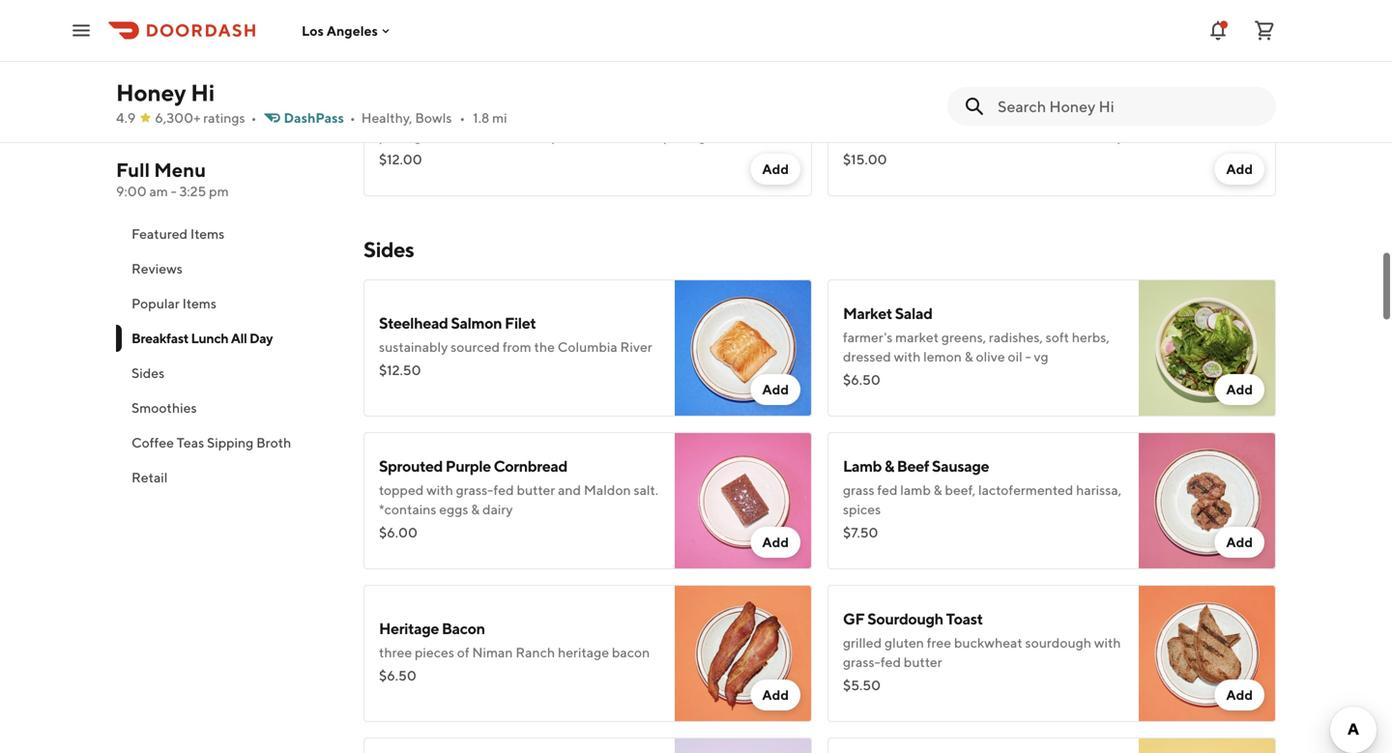 Task type: vqa. For each thing, say whether or not it's contained in the screenshot.
Reset at top right
no



Task type: locate. For each thing, give the bounding box(es) containing it.
1 horizontal spatial grass-
[[843, 654, 881, 670]]

am
[[149, 183, 168, 199]]

organic
[[901, 109, 947, 125]]

bee
[[525, 128, 549, 144]]

Item Search search field
[[998, 96, 1261, 117]]

& inside "market salad farmer's market greens, radishes, soft herbs, dressed with lemon & olive oil - vg $6.50"
[[965, 349, 973, 365]]

&
[[965, 349, 973, 365], [885, 457, 894, 475], [934, 482, 942, 498], [471, 501, 480, 517]]

1 vertical spatial with
[[427, 482, 453, 498]]

0 vertical spatial butter
[[517, 482, 555, 498]]

• right ratings
[[251, 110, 257, 126]]

steelhead
[[379, 314, 448, 332]]

0 vertical spatial vg
[[379, 147, 394, 163]]

soft
[[1046, 329, 1069, 345]]

1 vertical spatial grass-
[[843, 654, 881, 670]]

coffee
[[132, 435, 174, 451]]

with inside sprouted purple cornbread topped with grass-fed butter and maldon salt. *contains eggs & dairy $6.00
[[427, 482, 453, 498]]

$6.50 down dressed
[[843, 372, 881, 388]]

& down greens,
[[965, 349, 973, 365]]

carrots,
[[1101, 109, 1146, 125]]

butter
[[517, 482, 555, 498], [904, 654, 942, 670]]

add button for gf sourdough toast
[[1215, 680, 1265, 711]]

with right sourdough at the bottom of the page
[[1094, 635, 1121, 651]]

add for market salad
[[1227, 381, 1253, 397]]

0 horizontal spatial butter
[[517, 482, 555, 498]]

1 vertical spatial butter
[[904, 654, 942, 670]]

seeds
[[748, 128, 784, 144]]

1 vertical spatial -
[[171, 183, 177, 199]]

market
[[843, 304, 892, 322]]

0 horizontal spatial pomegranate
[[379, 128, 461, 144]]

hachiya
[[586, 109, 633, 125]]

pomegranate down jam,
[[663, 128, 746, 144]]

1 vertical spatial sides
[[132, 365, 165, 381]]

topped
[[379, 482, 424, 498]]

1 vertical spatial $6.50
[[379, 668, 417, 684]]

2 horizontal spatial •
[[460, 110, 465, 126]]

2 vertical spatial -
[[1026, 349, 1031, 365]]

1 horizontal spatial butter
[[904, 654, 942, 670]]

3:25
[[179, 183, 206, 199]]

sides down breakfast
[[132, 365, 165, 381]]

with up eggs
[[427, 482, 453, 498]]

chutney,
[[901, 147, 954, 163]]

add for gf sourdough toast
[[1227, 687, 1253, 703]]

•
[[251, 110, 257, 126], [350, 110, 356, 126], [460, 110, 465, 126]]

honey
[[116, 79, 186, 106]]

bacon
[[612, 644, 650, 660]]

0 horizontal spatial -
[[171, 183, 177, 199]]

$12.00
[[379, 151, 422, 167]]

- right seeds
[[786, 128, 792, 144]]

full menu 9:00 am - 3:25 pm
[[116, 159, 229, 199]]

items
[[190, 226, 225, 242], [182, 295, 217, 311]]

vg inside "market salad farmer's market greens, radishes, soft herbs, dressed with lemon & olive oil - vg $6.50"
[[1034, 349, 1049, 365]]

healthy,
[[361, 110, 412, 126]]

cumin
[[1042, 128, 1080, 144]]

$6.50 down three
[[379, 668, 417, 684]]

honey)
[[456, 147, 499, 163]]

heritage bacon three pieces of niman ranch heritage bacon $6.50
[[379, 619, 650, 684]]

pomegranate
[[379, 128, 461, 144], [663, 128, 746, 144]]

fed inside sprouted purple cornbread topped with grass-fed butter and maldon salt. *contains eggs & dairy $6.00
[[494, 482, 514, 498]]

- inside "market salad farmer's market greens, radishes, soft herbs, dressed with lemon & olive oil - vg $6.50"
[[1026, 349, 1031, 365]]

salad
[[895, 304, 933, 322]]

of
[[457, 644, 470, 660]]

heritage bacon image
[[675, 585, 812, 722]]

sourdough
[[868, 610, 944, 628]]

retail button
[[116, 460, 340, 495]]

1 pomegranate from the left
[[379, 128, 461, 144]]

los
[[302, 22, 324, 38]]

house made cashew mascarpone, hachiya persimmon jam, pomegranate molasses, bee pollen, fresh mint, pomegranate seeds - vg (contains honey)
[[379, 109, 792, 163]]

fed down the gluten
[[881, 654, 901, 670]]

turmeric,
[[875, 128, 930, 144]]

butter inside sprouted purple cornbread topped with grass-fed butter and maldon salt. *contains eggs & dairy $6.00
[[517, 482, 555, 498]]

butter down cornbread
[[517, 482, 555, 498]]

grilled
[[843, 635, 882, 651]]

*contains
[[379, 501, 437, 517]]

2 horizontal spatial -
[[1026, 349, 1031, 365]]

1 horizontal spatial with
[[894, 349, 921, 365]]

lamb & beef sausage image
[[1139, 432, 1276, 570]]

grass- down purple
[[456, 482, 494, 498]]

pm
[[209, 183, 229, 199]]

radishes,
[[989, 329, 1043, 345]]

2 horizontal spatial with
[[1094, 635, 1121, 651]]

beef,
[[945, 482, 976, 498]]

4.9
[[116, 110, 136, 126]]

butter down free
[[904, 654, 942, 670]]

gf sourdough toast grilled gluten free buckwheat sourdough with grass-fed butter $5.50
[[843, 610, 1121, 693]]

0 vertical spatial with
[[894, 349, 921, 365]]

0 vertical spatial items
[[190, 226, 225, 242]]

0 horizontal spatial with
[[427, 482, 453, 498]]

grass-
[[456, 482, 494, 498], [843, 654, 881, 670]]

healthy, bowls • 1.8 mi
[[361, 110, 507, 126]]

1 • from the left
[[251, 110, 257, 126]]

0 horizontal spatial •
[[251, 110, 257, 126]]

1 vertical spatial vg
[[1034, 349, 1049, 365]]

rice,
[[991, 109, 1017, 125]]

1 horizontal spatial pomegranate
[[663, 128, 746, 144]]

- right am
[[171, 183, 177, 199]]

0 horizontal spatial $6.50
[[379, 668, 417, 684]]

vg
[[379, 147, 394, 163], [1034, 349, 1049, 365]]

$12.50
[[379, 362, 421, 378]]

0 horizontal spatial grass-
[[456, 482, 494, 498]]

vg down soft
[[1034, 349, 1049, 365]]

indian
[[843, 84, 886, 102]]

with down market
[[894, 349, 921, 365]]

items up breakfast lunch all day
[[182, 295, 217, 311]]

sides up steelhead
[[364, 237, 414, 262]]

• left healthy,
[[350, 110, 356, 126]]

fed up dairy
[[494, 482, 514, 498]]

all
[[231, 330, 247, 346]]

sprouted purple cornbread image
[[675, 432, 812, 570]]

sides button
[[116, 356, 340, 391]]

herbs,
[[1072, 329, 1110, 345]]

pollen,
[[552, 128, 593, 144]]

2 vertical spatial with
[[1094, 635, 1121, 651]]

add
[[1227, 8, 1253, 24], [762, 161, 789, 177], [1227, 161, 1253, 177], [762, 381, 789, 397], [1227, 381, 1253, 397], [762, 534, 789, 550], [1227, 534, 1253, 550], [762, 687, 789, 703], [1227, 687, 1253, 703]]

persimmon
[[636, 109, 705, 125]]

1 horizontal spatial -
[[786, 128, 792, 144]]

gf chocolate chip cookie image
[[1139, 0, 1276, 44]]

1 horizontal spatial vg
[[1034, 349, 1049, 365]]

0 vertical spatial $6.50
[[843, 372, 881, 388]]

broth
[[256, 435, 291, 451]]

$6.50 inside heritage bacon three pieces of niman ranch heritage bacon $6.50
[[379, 668, 417, 684]]

9:00
[[116, 183, 147, 199]]

1 vertical spatial items
[[182, 295, 217, 311]]

lamb & beef sausage grass fed lamb & beef, lactofermented harissa, spices $7.50
[[843, 457, 1122, 541]]

pomegranate up (contains
[[379, 128, 461, 144]]

0 vertical spatial grass-
[[456, 482, 494, 498]]

- right the oil at the right top
[[1026, 349, 1031, 365]]

fed left "lamb"
[[877, 482, 898, 498]]

add button
[[1215, 1, 1265, 32], [751, 154, 801, 185], [1215, 154, 1265, 185], [751, 374, 801, 405], [1215, 374, 1265, 405], [751, 527, 801, 558], [1215, 527, 1265, 558], [751, 680, 801, 711], [1215, 680, 1265, 711]]

6,300+
[[155, 110, 201, 126]]

grass- down grilled
[[843, 654, 881, 670]]

popular items button
[[116, 286, 340, 321]]

fresh
[[596, 128, 627, 144]]

vg down healthy,
[[379, 147, 394, 163]]

greens,
[[942, 329, 986, 345]]

1 horizontal spatial •
[[350, 110, 356, 126]]

kitchari
[[889, 84, 942, 102]]

reviews button
[[116, 251, 340, 286]]

fed
[[494, 482, 514, 498], [877, 482, 898, 498], [881, 654, 901, 670]]

0 horizontal spatial vg
[[379, 147, 394, 163]]

coconut
[[1206, 109, 1257, 125]]

vg inside house made cashew mascarpone, hachiya persimmon jam, pomegranate molasses, bee pollen, fresh mint, pomegranate seeds - vg (contains honey)
[[379, 147, 394, 163]]

menu
[[154, 159, 206, 181]]

cornbread
[[494, 457, 568, 475]]

coffee teas sipping broth button
[[116, 425, 340, 460]]

1 horizontal spatial $6.50
[[843, 372, 881, 388]]

• left the 1.8
[[460, 110, 465, 126]]

from
[[503, 339, 532, 355]]

0 horizontal spatial sides
[[132, 365, 165, 381]]

items up reviews button
[[190, 226, 225, 242]]

& right eggs
[[471, 501, 480, 517]]

0 vertical spatial -
[[786, 128, 792, 144]]

3 • from the left
[[460, 110, 465, 126]]

• for 6,300+ ratings •
[[251, 110, 257, 126]]

0 vertical spatial sides
[[364, 237, 414, 262]]



Task type: describe. For each thing, give the bounding box(es) containing it.
grass
[[843, 482, 875, 498]]

buckwheat
[[954, 635, 1023, 651]]

open menu image
[[70, 19, 93, 42]]

reviews
[[132, 261, 183, 277]]

maldon
[[584, 482, 631, 498]]

1.8
[[473, 110, 490, 126]]

lemon
[[924, 349, 962, 365]]

house
[[379, 109, 416, 125]]

los angeles
[[302, 22, 378, 38]]

halloumi cheese image
[[1139, 738, 1276, 753]]

heritage
[[558, 644, 609, 660]]

angeles
[[327, 22, 378, 38]]

add for heritage bacon
[[762, 687, 789, 703]]

(contains
[[397, 147, 453, 163]]

with inside "market salad farmer's market greens, radishes, soft herbs, dressed with lemon & olive oil - vg $6.50"
[[894, 349, 921, 365]]

- inside full menu 9:00 am - 3:25 pm
[[171, 183, 177, 199]]

honey hi
[[116, 79, 215, 106]]

farmer's
[[843, 329, 893, 345]]

2 • from the left
[[350, 110, 356, 126]]

grass- inside gf sourdough toast grilled gluten free buckwheat sourdough with grass-fed butter $5.50
[[843, 654, 881, 670]]

• for healthy, bowls • 1.8 mi
[[460, 110, 465, 126]]

spices
[[843, 501, 881, 517]]

heritage
[[379, 619, 439, 638]]

filet
[[505, 314, 536, 332]]

bowls
[[415, 110, 452, 126]]

featured
[[132, 226, 188, 242]]

pickled
[[1117, 128, 1163, 144]]

purple
[[446, 457, 491, 475]]

retail
[[132, 469, 168, 485]]

$6.50 inside "market salad farmer's market greens, radishes, soft herbs, dressed with lemon & olive oil - vg $6.50"
[[843, 372, 881, 388]]

sweet potato hash image
[[675, 738, 812, 753]]

dashpass •
[[284, 110, 356, 126]]

jam,
[[707, 109, 733, 125]]

sausage
[[932, 457, 989, 475]]

sourced
[[451, 339, 500, 355]]

& right "lamb"
[[934, 482, 942, 498]]

0 items, open order cart image
[[1253, 19, 1276, 42]]

2 pomegranate from the left
[[663, 128, 746, 144]]

seed,
[[1082, 128, 1115, 144]]

lamb
[[901, 482, 931, 498]]

popular
[[132, 295, 180, 311]]

add button for steelhead salmon filet
[[751, 374, 801, 405]]

gluten
[[885, 635, 924, 651]]

harissa,
[[1076, 482, 1122, 498]]

toast
[[946, 610, 983, 628]]

- inside house made cashew mascarpone, hachiya persimmon jam, pomegranate molasses, bee pollen, fresh mint, pomegranate seeds - vg (contains honey)
[[786, 128, 792, 144]]

dashpass
[[284, 110, 344, 126]]

gf sourdough toast image
[[1139, 585, 1276, 722]]

dressed
[[843, 349, 891, 365]]

ratings
[[203, 110, 245, 126]]

butter inside gf sourdough toast grilled gluten free buckwheat sourdough with grass-fed butter $5.50
[[904, 654, 942, 670]]

6,300+ ratings •
[[155, 110, 257, 126]]

mung
[[1020, 109, 1055, 125]]

sides inside button
[[132, 365, 165, 381]]

sprouted
[[843, 109, 898, 125]]

add button for lamb & beef sausage
[[1215, 527, 1265, 558]]

items for featured items
[[190, 226, 225, 242]]

lactofermented
[[979, 482, 1074, 498]]

bacon
[[442, 619, 485, 638]]

items for popular items
[[182, 295, 217, 311]]

breakfast
[[132, 330, 189, 346]]

& left beef
[[885, 457, 894, 475]]

salmon
[[451, 314, 502, 332]]

add button for market salad
[[1215, 374, 1265, 405]]

$15.00
[[843, 151, 887, 167]]

add for steelhead salmon filet
[[762, 381, 789, 397]]

ranch
[[516, 644, 555, 660]]

notification bell image
[[1207, 19, 1230, 42]]

add button for sprouted purple cornbread
[[751, 527, 801, 558]]

sprouted purple cornbread topped with grass-fed butter and maldon salt. *contains eggs & dairy $6.00
[[379, 457, 659, 541]]

onions,
[[1165, 128, 1209, 144]]

$7.50
[[843, 525, 878, 541]]

brown
[[950, 109, 989, 125]]

full
[[116, 159, 150, 181]]

market salad image
[[1139, 279, 1276, 417]]

& inside sprouted purple cornbread topped with grass-fed butter and maldon salt. *contains eggs & dairy $6.00
[[471, 501, 480, 517]]

three
[[379, 644, 412, 660]]

mi
[[492, 110, 507, 126]]

grass- inside sprouted purple cornbread topped with grass-fed butter and maldon salt. *contains eggs & dairy $6.00
[[456, 482, 494, 498]]

sipping
[[207, 435, 254, 451]]

coriander,
[[978, 128, 1039, 144]]

cilantro
[[957, 147, 1003, 163]]

add button for heritage bacon
[[751, 680, 801, 711]]

beans,
[[1058, 109, 1098, 125]]

eggs
[[439, 501, 468, 517]]

steelhead salmon filet image
[[675, 279, 812, 417]]

niman
[[472, 644, 513, 660]]

1 horizontal spatial sides
[[364, 237, 414, 262]]

featured items button
[[116, 217, 340, 251]]

$6.00
[[379, 525, 418, 541]]

lunch
[[191, 330, 228, 346]]

salt.
[[634, 482, 659, 498]]

columbia
[[558, 339, 618, 355]]

add for sprouted purple cornbread
[[762, 534, 789, 550]]

smoothies button
[[116, 391, 340, 425]]

day
[[249, 330, 273, 346]]

free
[[927, 635, 952, 651]]

with inside gf sourdough toast grilled gluten free buckwheat sourdough with grass-fed butter $5.50
[[1094, 635, 1121, 651]]

sustainably
[[379, 339, 448, 355]]

and
[[558, 482, 581, 498]]

dairy
[[483, 501, 513, 517]]

fed inside lamb & beef sausage grass fed lamb & beef, lactofermented harissa, spices $7.50
[[877, 482, 898, 498]]

market salad farmer's market greens, radishes, soft herbs, dressed with lemon & olive oil - vg $6.50
[[843, 304, 1110, 388]]

featured items
[[132, 226, 225, 242]]

smoothies
[[132, 400, 197, 416]]

olive
[[976, 349, 1005, 365]]

fed inside gf sourdough toast grilled gluten free buckwheat sourdough with grass-fed butter $5.50
[[881, 654, 901, 670]]

$5.50
[[843, 677, 881, 693]]

market
[[896, 329, 939, 345]]

add for lamb & beef sausage
[[1227, 534, 1253, 550]]



